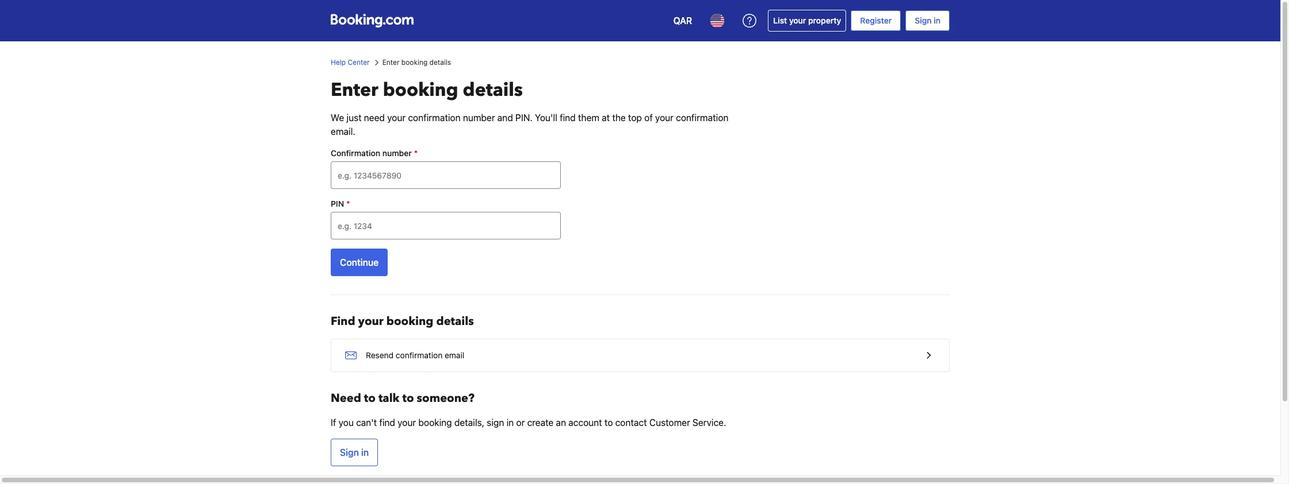Task type: vqa. For each thing, say whether or not it's contained in the screenshot.
create a list button
no



Task type: locate. For each thing, give the bounding box(es) containing it.
if you can't find your booking details, sign in or create an account to contact customer service.
[[331, 418, 726, 429]]

sign in for the right sign in link
[[915, 16, 941, 25]]

1 vertical spatial *
[[346, 199, 350, 209]]

sign in right register
[[915, 16, 941, 25]]

0 vertical spatial enter booking details
[[382, 58, 451, 67]]

pin
[[331, 199, 344, 209]]

your right list
[[789, 16, 806, 25]]

continue button
[[331, 249, 388, 277]]

in
[[934, 16, 941, 25], [507, 418, 514, 429], [361, 448, 369, 458]]

1 horizontal spatial sign
[[915, 16, 932, 25]]

1 vertical spatial in
[[507, 418, 514, 429]]

confirmation number *
[[331, 148, 418, 158]]

find right the can't
[[379, 418, 395, 429]]

booking up 'resend confirmation email'
[[386, 314, 433, 330]]

help center
[[331, 58, 370, 67]]

sign in
[[915, 16, 941, 25], [340, 448, 369, 458]]

help center button
[[331, 58, 370, 68]]

find
[[560, 113, 576, 123], [379, 418, 395, 429]]

0 vertical spatial find
[[560, 113, 576, 123]]

sign
[[915, 16, 932, 25], [340, 448, 359, 458]]

1 vertical spatial enter
[[331, 78, 378, 103]]

to left talk
[[364, 391, 376, 407]]

sign in link down you
[[331, 439, 378, 467]]

0 horizontal spatial sign in link
[[331, 439, 378, 467]]

register
[[860, 16, 892, 25]]

email
[[445, 351, 464, 361]]

number left and
[[463, 113, 495, 123]]

0 vertical spatial sign
[[915, 16, 932, 25]]

confirmation
[[408, 113, 461, 123], [676, 113, 729, 123], [396, 351, 443, 361]]

confirmation
[[331, 148, 380, 158]]

center
[[348, 58, 370, 67]]

enter up just
[[331, 78, 378, 103]]

find inside the we just need your confirmation number and pin. you'll find them at the top of your confirmation email.
[[560, 113, 576, 123]]

0 vertical spatial number
[[463, 113, 495, 123]]

1 vertical spatial details
[[463, 78, 523, 103]]

of
[[644, 113, 653, 123]]

booking up "need"
[[383, 78, 458, 103]]

number right confirmation at the top left of the page
[[382, 148, 412, 158]]

sign in down you
[[340, 448, 369, 458]]

0 vertical spatial sign in
[[915, 16, 941, 25]]

0 horizontal spatial in
[[361, 448, 369, 458]]

create
[[527, 418, 554, 429]]

1 vertical spatial sign
[[340, 448, 359, 458]]

2 vertical spatial details
[[436, 314, 474, 330]]

* up e.g. 1234567890 'field'
[[414, 148, 418, 158]]

to left contact
[[605, 418, 613, 429]]

find left them
[[560, 113, 576, 123]]

0 vertical spatial details
[[429, 58, 451, 67]]

0 horizontal spatial enter
[[331, 78, 378, 103]]

pin.
[[515, 113, 533, 123]]

1 horizontal spatial number
[[463, 113, 495, 123]]

your
[[789, 16, 806, 25], [387, 113, 406, 123], [655, 113, 674, 123], [358, 314, 384, 330], [398, 418, 416, 429]]

the
[[612, 113, 626, 123]]

or
[[516, 418, 525, 429]]

contact
[[615, 418, 647, 429]]

sign down you
[[340, 448, 359, 458]]

1 horizontal spatial sign in link
[[906, 10, 950, 31]]

1 vertical spatial sign in
[[340, 448, 369, 458]]

* right pin
[[346, 199, 350, 209]]

your right find
[[358, 314, 384, 330]]

you'll
[[535, 113, 557, 123]]

them
[[578, 113, 599, 123]]

to
[[364, 391, 376, 407], [402, 391, 414, 407], [605, 418, 613, 429]]

enter right center
[[382, 58, 400, 67]]

0 vertical spatial sign in link
[[906, 10, 950, 31]]

0 horizontal spatial sign
[[340, 448, 359, 458]]

number
[[463, 113, 495, 123], [382, 148, 412, 158]]

talk
[[378, 391, 400, 407]]

details
[[429, 58, 451, 67], [463, 78, 523, 103], [436, 314, 474, 330]]

sign in link
[[906, 10, 950, 31], [331, 439, 378, 467]]

sign right register
[[915, 16, 932, 25]]

resend
[[366, 351, 394, 361]]

1 vertical spatial find
[[379, 418, 395, 429]]

1 horizontal spatial find
[[560, 113, 576, 123]]

0 vertical spatial enter
[[382, 58, 400, 67]]

1 horizontal spatial *
[[414, 148, 418, 158]]

register link
[[851, 10, 901, 31]]

need
[[364, 113, 385, 123]]

your right "need"
[[387, 113, 406, 123]]

2 horizontal spatial to
[[605, 418, 613, 429]]

to right talk
[[402, 391, 414, 407]]

2 vertical spatial in
[[361, 448, 369, 458]]

we just need your confirmation number and pin. you'll find them at the top of your confirmation email.
[[331, 113, 729, 137]]

0 horizontal spatial sign in
[[340, 448, 369, 458]]

can't
[[356, 418, 377, 429]]

enter
[[382, 58, 400, 67], [331, 78, 378, 103]]

booking
[[401, 58, 428, 67], [383, 78, 458, 103], [386, 314, 433, 330], [418, 418, 452, 429]]

someone?
[[417, 391, 475, 407]]

booking down someone?
[[418, 418, 452, 429]]

your down need to talk to someone?
[[398, 418, 416, 429]]

pin *
[[331, 199, 350, 209]]

an
[[556, 418, 566, 429]]

*
[[414, 148, 418, 158], [346, 199, 350, 209]]

list
[[773, 16, 787, 25]]

1 horizontal spatial sign in
[[915, 16, 941, 25]]

1 vertical spatial number
[[382, 148, 412, 158]]

enter booking details
[[382, 58, 451, 67], [331, 78, 523, 103]]

sign in link right register link
[[906, 10, 950, 31]]

email.
[[331, 127, 355, 137]]

2 horizontal spatial in
[[934, 16, 941, 25]]

need
[[331, 391, 361, 407]]

1 horizontal spatial in
[[507, 418, 514, 429]]



Task type: describe. For each thing, give the bounding box(es) containing it.
sign in for bottommost sign in link
[[340, 448, 369, 458]]

1 horizontal spatial enter
[[382, 58, 400, 67]]

0 horizontal spatial to
[[364, 391, 376, 407]]

confirmation inside resend confirmation email 'button'
[[396, 351, 443, 361]]

service.
[[693, 418, 726, 429]]

0 horizontal spatial number
[[382, 148, 412, 158]]

1 horizontal spatial to
[[402, 391, 414, 407]]

at
[[602, 113, 610, 123]]

0 vertical spatial in
[[934, 16, 941, 25]]

need to talk to someone?
[[331, 391, 475, 407]]

e.g. 1234 field
[[331, 212, 561, 240]]

customer
[[649, 418, 690, 429]]

e.g. 1234567890 field
[[331, 162, 561, 189]]

just
[[347, 113, 362, 123]]

booking right center
[[401, 58, 428, 67]]

and
[[497, 113, 513, 123]]

find your booking details
[[331, 314, 474, 330]]

account
[[568, 418, 602, 429]]

resend confirmation email
[[366, 351, 464, 361]]

your right of
[[655, 113, 674, 123]]

help
[[331, 58, 346, 67]]

if
[[331, 418, 336, 429]]

you
[[339, 418, 354, 429]]

details,
[[454, 418, 484, 429]]

0 horizontal spatial *
[[346, 199, 350, 209]]

1 vertical spatial sign in link
[[331, 439, 378, 467]]

list your property
[[773, 16, 841, 25]]

booking.com online hotel reservations image
[[331, 14, 414, 28]]

top
[[628, 113, 642, 123]]

qar
[[673, 16, 692, 26]]

0 horizontal spatial find
[[379, 418, 395, 429]]

we
[[331, 113, 344, 123]]

sign
[[487, 418, 504, 429]]

number inside the we just need your confirmation number and pin. you'll find them at the top of your confirmation email.
[[463, 113, 495, 123]]

find
[[331, 314, 355, 330]]

resend confirmation email button
[[331, 340, 949, 372]]

0 vertical spatial *
[[414, 148, 418, 158]]

property
[[808, 16, 841, 25]]

1 vertical spatial enter booking details
[[331, 78, 523, 103]]

list your property link
[[768, 10, 846, 32]]

continue
[[340, 258, 379, 268]]

qar button
[[666, 7, 699, 35]]



